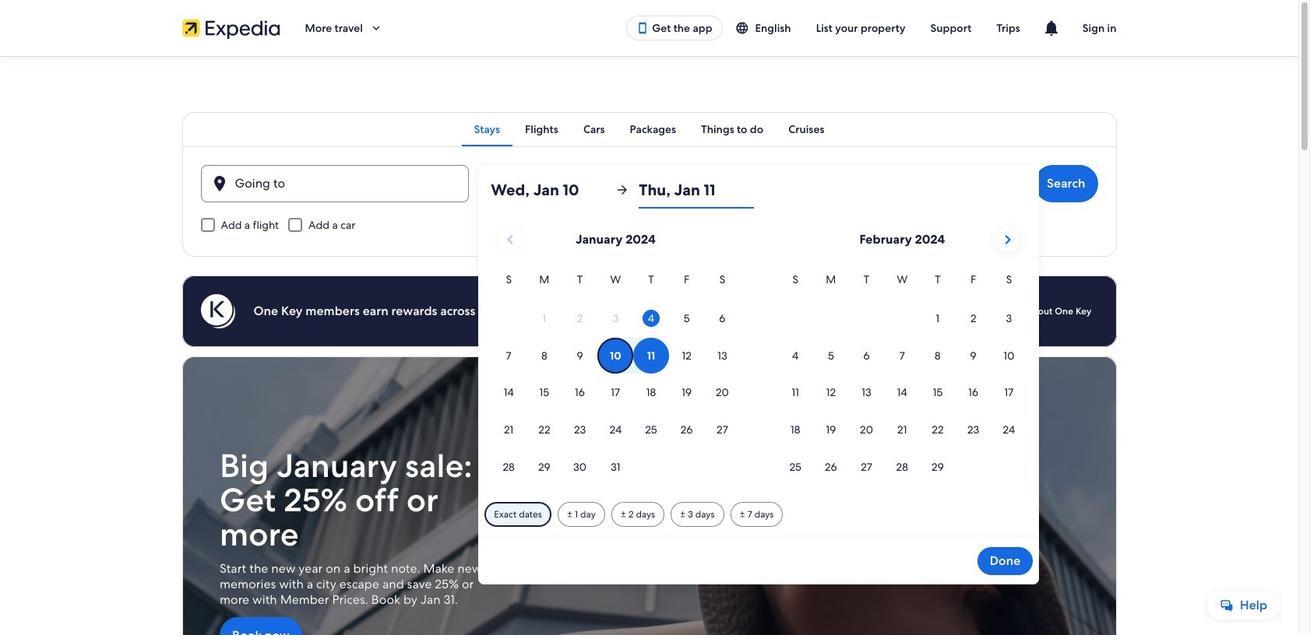 Task type: describe. For each thing, give the bounding box(es) containing it.
today element
[[643, 310, 660, 327]]

next month image
[[999, 231, 1017, 249]]

january 2024 element
[[491, 271, 740, 487]]

february 2024 element
[[778, 271, 1027, 487]]

expedia logo image
[[182, 17, 280, 39]]

travel sale activities deals image
[[182, 357, 1117, 636]]

previous month image
[[501, 231, 520, 249]]



Task type: vqa. For each thing, say whether or not it's contained in the screenshot.
Terry IMAGE
no



Task type: locate. For each thing, give the bounding box(es) containing it.
download the app button image
[[637, 22, 649, 34]]

more travel image
[[369, 21, 383, 35]]

application
[[491, 221, 1027, 487]]

main content
[[0, 56, 1299, 636]]

small image
[[735, 21, 755, 35]]

communication center icon image
[[1042, 19, 1061, 37]]

directional image
[[616, 183, 630, 197]]

tab list
[[182, 112, 1117, 146]]



